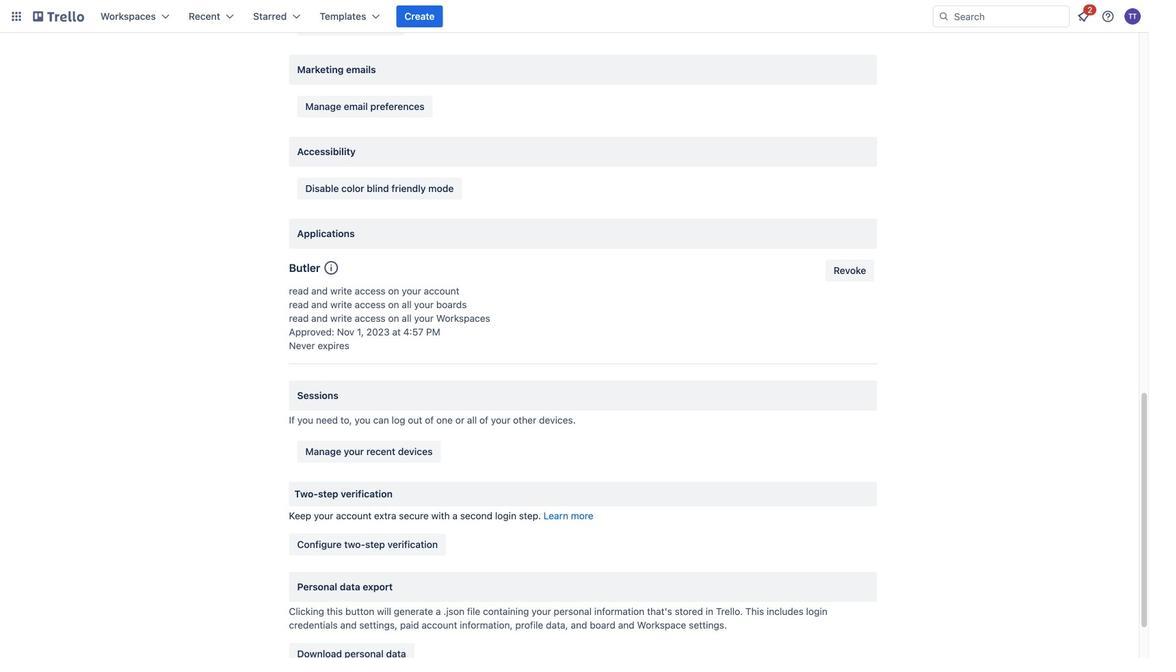 Task type: locate. For each thing, give the bounding box(es) containing it.
primary element
[[0, 0, 1149, 33]]

back to home image
[[33, 5, 84, 27]]

search image
[[939, 11, 949, 22]]

terry turtle (terryturtle) image
[[1125, 8, 1141, 25]]

open information menu image
[[1101, 10, 1115, 23]]

None button
[[826, 260, 875, 282]]



Task type: vqa. For each thing, say whether or not it's contained in the screenshot.
BECKY LOSSING, VETERINARIAN & FOUNDER OF MINI MAMMOTH image
no



Task type: describe. For each thing, give the bounding box(es) containing it.
Search field
[[949, 7, 1069, 26]]

2 notifications image
[[1075, 8, 1092, 25]]



